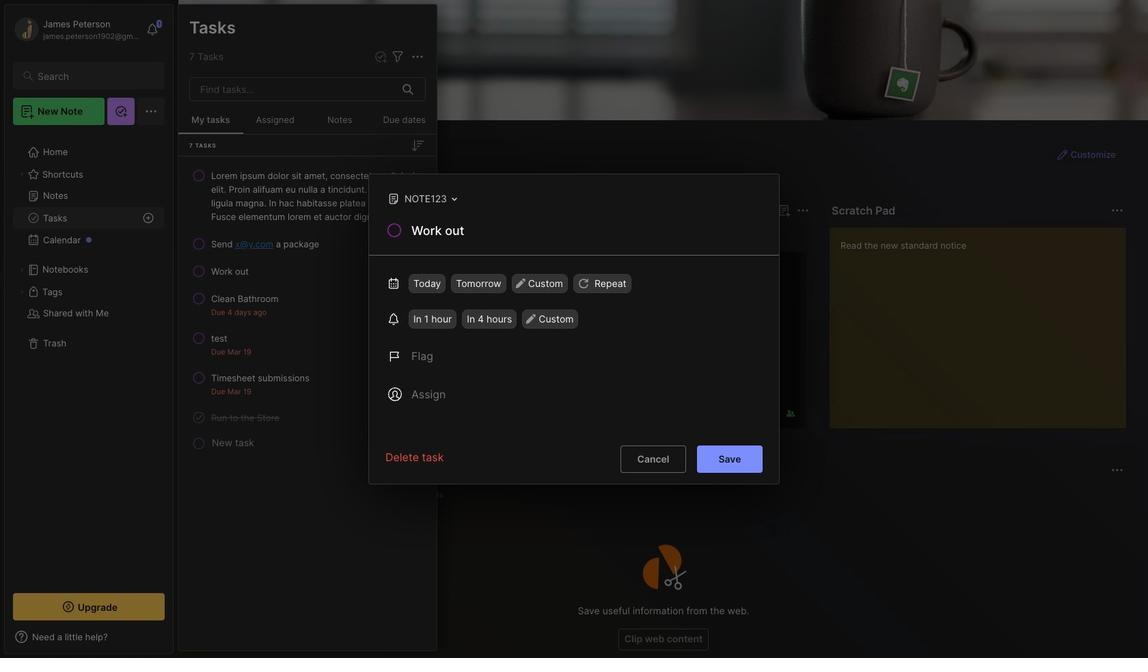 Task type: vqa. For each thing, say whether or not it's contained in the screenshot.
tree within Main element
yes



Task type: describe. For each thing, give the bounding box(es) containing it.
Start writing… text field
[[841, 228, 1126, 418]]

test 4 cell
[[211, 332, 228, 345]]

6 row from the top
[[184, 366, 432, 403]]

none search field inside main element
[[38, 68, 153, 84]]

2 row from the top
[[184, 232, 432, 256]]

work out 2 cell
[[211, 265, 249, 278]]

send x@y.com a package 1 cell
[[211, 237, 319, 251]]

Search text field
[[38, 70, 153, 83]]

5 row from the top
[[184, 326, 432, 363]]

expand notebooks image
[[18, 266, 26, 274]]

7 row from the top
[[184, 406, 432, 430]]

new task image
[[374, 50, 388, 64]]

expand tags image
[[18, 288, 26, 296]]

main element
[[0, 0, 178, 659]]

3 row from the top
[[184, 259, 432, 284]]



Task type: locate. For each thing, give the bounding box(es) containing it.
row
[[184, 163, 432, 229], [184, 232, 432, 256], [184, 259, 432, 284], [184, 287, 432, 323], [184, 326, 432, 363], [184, 366, 432, 403], [184, 406, 432, 430]]

None search field
[[38, 68, 153, 84]]

Go to note or move task field
[[381, 189, 462, 209]]

1 vertical spatial tab list
[[203, 487, 1122, 503]]

1 tab list from the top
[[203, 227, 808, 243]]

lorem ipsum dolor sit amet, consectetur adipiscing elit. proin alifuam eu nulla a tincidunt. curabitur ut ligula magna. in hac habitasse platea dictumst. fusce elementum lorem et auctor dignissim. proin eget mi id urna euismod consectetur. pellentesque porttitor ac urna quis fermentum: 0 cell
[[211, 169, 426, 224]]

clean bathroom 3 cell
[[211, 292, 279, 306]]

tab list
[[203, 227, 808, 243], [203, 487, 1122, 503]]

0 vertical spatial tab list
[[203, 227, 808, 243]]

4 row from the top
[[184, 287, 432, 323]]

tree inside main element
[[5, 133, 173, 581]]

2 tab list from the top
[[203, 487, 1122, 503]]

Find tasks… text field
[[192, 78, 395, 101]]

tab
[[203, 227, 243, 243], [249, 227, 304, 243], [203, 487, 255, 503], [307, 487, 365, 503], [371, 487, 406, 503], [412, 487, 450, 503]]

run to the store 6 cell
[[211, 411, 280, 425]]

timesheet submissions 5 cell
[[211, 371, 310, 385]]

Enter task text field
[[410, 222, 763, 246]]

1 row from the top
[[184, 163, 432, 229]]

row group
[[178, 162, 437, 453], [200, 252, 1149, 438]]

tree
[[5, 133, 173, 581]]



